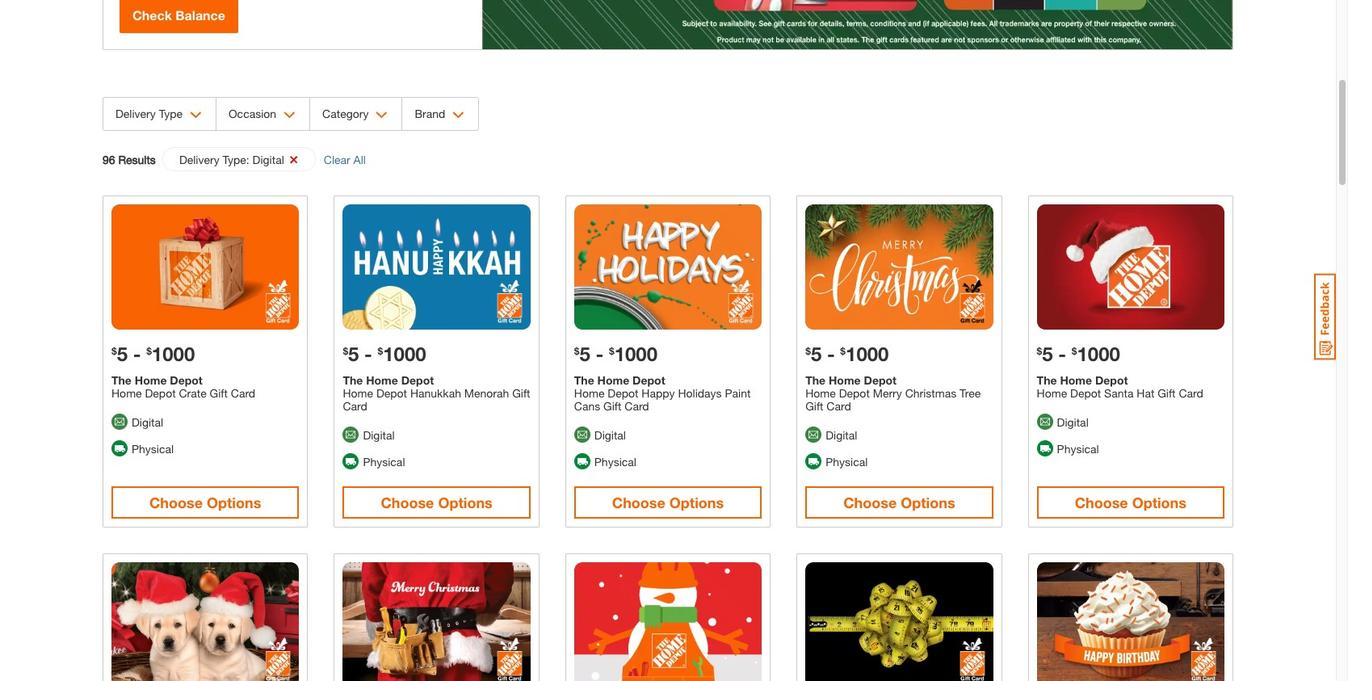 Task type: vqa. For each thing, say whether or not it's contained in the screenshot.
The Home Depot Home Depot Crate Gift Card Physical image
yes



Task type: describe. For each thing, give the bounding box(es) containing it.
options for gift
[[207, 493, 261, 511]]

digital image for home depot crate gift card
[[111, 414, 128, 430]]

card inside the home depot home depot hanukkah menorah gift card
[[343, 399, 367, 413]]

- for the home depot home depot merry christmas tree gift card
[[827, 343, 835, 365]]

5 for the home depot home depot happy holidays paint cans gift card
[[580, 343, 590, 365]]

choose options button for merry
[[806, 486, 993, 518]]

$ 5 - $ 1000 for happy
[[574, 343, 658, 365]]

digital image for home depot hanukkah menorah gift card
[[343, 427, 359, 443]]

the for home depot crate gift card
[[111, 373, 132, 387]]

physical for hanukkah
[[363, 455, 405, 468]]

results
[[118, 152, 156, 166]]

7 $ from the left
[[806, 345, 811, 357]]

all
[[354, 152, 366, 166]]

8 $ from the left
[[841, 345, 846, 357]]

gift inside the home depot home depot santa hat gift card
[[1158, 386, 1176, 400]]

9 $ from the left
[[1037, 345, 1042, 357]]

options for christmas
[[901, 493, 955, 511]]

choose options button for crate
[[111, 486, 299, 518]]

physical for merry
[[826, 455, 868, 468]]

5 for the home depot home depot merry christmas tree gift card
[[811, 343, 822, 365]]

digital for the home depot home depot santa hat gift card
[[1057, 415, 1089, 429]]

digital
[[253, 153, 284, 166]]

hanukkah
[[410, 386, 461, 400]]

brand
[[415, 107, 445, 120]]

occasion link
[[217, 98, 310, 130]]

occasion
[[229, 107, 276, 120]]

- for the home depot home depot happy holidays paint cans gift card
[[596, 343, 604, 365]]

digital for the home depot home depot hanukkah menorah gift card
[[363, 428, 395, 442]]

physical for crate
[[132, 442, 174, 455]]

- for the home depot home depot hanukkah menorah gift card
[[364, 343, 372, 365]]

delivery for delivery type
[[116, 107, 156, 120]]

digital for the home depot home depot happy holidays paint cans gift card
[[594, 428, 626, 442]]

gift inside the home depot home depot merry christmas tree gift card
[[806, 399, 824, 413]]

gift inside the home depot home depot hanukkah menorah gift card
[[512, 386, 530, 400]]

96
[[103, 152, 115, 166]]

paint
[[725, 386, 751, 400]]

the for home depot happy holidays paint cans gift card
[[574, 373, 594, 387]]

feedback link image
[[1315, 273, 1336, 360]]

the for home depot merry christmas tree gift card
[[806, 373, 826, 387]]

1000 for santa
[[1077, 343, 1120, 365]]

delivery type: digital button
[[162, 147, 316, 172]]

choose options for hanukkah
[[381, 493, 493, 511]]

card inside the home depot home depot santa hat gift card
[[1179, 386, 1204, 400]]

choose options button for santa
[[1037, 486, 1225, 518]]

choose for santa
[[1075, 493, 1128, 511]]

home depot hanukkah menorah gift card image
[[343, 204, 531, 330]]

- for the home depot home depot santa hat gift card
[[1059, 343, 1067, 365]]

choose options for happy
[[612, 493, 724, 511]]

96 results
[[103, 152, 156, 166]]

home depot birthday cupcake egift image
[[1037, 562, 1225, 681]]

choose options button for happy
[[574, 486, 762, 518]]

digital for the home depot home depot crate gift card
[[132, 415, 163, 429]]

category
[[322, 107, 369, 120]]

clear all
[[324, 152, 366, 166]]

1000 for merry
[[846, 343, 889, 365]]

merry
[[873, 386, 902, 400]]

crate
[[179, 386, 207, 400]]

card inside the home depot home depot crate gift card
[[231, 386, 255, 400]]

5 for the home depot home depot hanukkah menorah gift card
[[348, 343, 359, 365]]

1000 for happy
[[615, 343, 658, 365]]

santa
[[1105, 386, 1134, 400]]

digital image for home depot merry christmas tree gift card
[[806, 427, 822, 443]]

5 for the home depot home depot santa hat gift card
[[1042, 343, 1053, 365]]

- for the home depot home depot crate gift card
[[133, 343, 141, 365]]

christmas
[[905, 386, 957, 400]]

physical image for the home depot home depot crate gift card
[[111, 440, 128, 457]]

choose options for santa
[[1075, 493, 1187, 511]]

the home depot home depot hanukkah menorah gift card
[[343, 373, 530, 413]]

open arrow image for category
[[376, 111, 388, 119]]

menorah
[[464, 386, 509, 400]]

options for hat
[[1132, 493, 1187, 511]]

1000 for hanukkah
[[383, 343, 426, 365]]

the for home depot santa hat gift card
[[1037, 373, 1057, 387]]

delivery for delivery type: digital
[[179, 153, 219, 166]]

2 $ from the left
[[146, 345, 152, 357]]

open arrow image for delivery type
[[190, 111, 202, 119]]

3 $ from the left
[[574, 345, 580, 357]]

type:
[[223, 153, 249, 166]]

delivery type link
[[103, 98, 216, 130]]

hat
[[1137, 386, 1155, 400]]



Task type: locate. For each thing, give the bounding box(es) containing it.
10 $ from the left
[[1072, 345, 1077, 357]]

2 choose from the left
[[381, 493, 434, 511]]

1 $ 5 - $ 1000 from the left
[[111, 343, 195, 365]]

1000 up happy at the bottom
[[615, 343, 658, 365]]

4 choose from the left
[[844, 493, 897, 511]]

4 5 from the left
[[811, 343, 822, 365]]

1 choose from the left
[[149, 493, 203, 511]]

digital down cans
[[594, 428, 626, 442]]

home depot crate gift card image
[[111, 204, 299, 330]]

5 choose options button from the left
[[1037, 486, 1225, 518]]

brand link
[[403, 98, 479, 130]]

5 for the home depot home depot crate gift card
[[117, 343, 128, 365]]

$
[[111, 345, 117, 357], [146, 345, 152, 357], [574, 345, 580, 357], [609, 345, 615, 357], [343, 345, 348, 357], [378, 345, 383, 357], [806, 345, 811, 357], [841, 345, 846, 357], [1037, 345, 1042, 357], [1072, 345, 1077, 357]]

2 horizontal spatial digital image
[[1037, 414, 1053, 430]]

gift inside the home depot home depot crate gift card
[[210, 386, 228, 400]]

4 $ from the left
[[609, 345, 615, 357]]

digital image for home depot santa hat gift card
[[1037, 414, 1053, 430]]

digital down the home depot home depot crate gift card
[[132, 415, 163, 429]]

options
[[207, 493, 261, 511], [438, 493, 493, 511], [670, 493, 724, 511], [901, 493, 955, 511], [1132, 493, 1187, 511]]

4 choose options button from the left
[[806, 486, 993, 518]]

5 $ from the left
[[343, 345, 348, 357]]

physical image
[[111, 440, 128, 457], [1037, 440, 1053, 457], [574, 453, 590, 470], [343, 453, 359, 470], [806, 453, 822, 470]]

balance
[[176, 7, 225, 23]]

open arrow image right category on the top left of the page
[[376, 111, 388, 119]]

check balance
[[133, 7, 225, 23]]

digital
[[132, 415, 163, 429], [1057, 415, 1089, 429], [594, 428, 626, 442], [363, 428, 395, 442], [826, 428, 858, 442]]

1000 up the home depot home depot santa hat gift card
[[1077, 343, 1120, 365]]

gift
[[210, 386, 228, 400], [512, 386, 530, 400], [1158, 386, 1176, 400], [604, 399, 622, 413], [806, 399, 824, 413]]

home depot snowman apron gift card image
[[574, 562, 762, 681]]

1 vertical spatial delivery
[[179, 153, 219, 166]]

gift right crate
[[210, 386, 228, 400]]

physical image for the home depot home depot merry christmas tree gift card
[[806, 453, 822, 470]]

digital down the home depot home depot santa hat gift card
[[1057, 415, 1089, 429]]

the home depot home depot merry christmas tree gift card
[[806, 373, 981, 413]]

the inside the home depot home depot merry christmas tree gift card
[[806, 373, 826, 387]]

delivery
[[116, 107, 156, 120], [179, 153, 219, 166]]

gift inside the home depot home depot happy holidays paint cans gift card
[[604, 399, 622, 413]]

open arrow image right occasion
[[284, 111, 296, 119]]

happy
[[642, 386, 675, 400]]

1 choose options from the left
[[149, 493, 261, 511]]

2 choose options from the left
[[381, 493, 493, 511]]

gift right hat
[[1158, 386, 1176, 400]]

open arrow image inside delivery type link
[[190, 111, 202, 119]]

3 - from the left
[[364, 343, 372, 365]]

home depot santa puppies gift card image
[[111, 562, 299, 681]]

4 the from the left
[[806, 373, 826, 387]]

3 options from the left
[[670, 493, 724, 511]]

$ 5 - $ 1000 up happy at the bottom
[[574, 343, 658, 365]]

digital for the home depot home depot merry christmas tree gift card
[[826, 428, 858, 442]]

2 the from the left
[[574, 373, 594, 387]]

1 $ from the left
[[111, 345, 117, 357]]

3 choose options from the left
[[612, 493, 724, 511]]

open arrow image right brand
[[453, 111, 465, 119]]

1 horizontal spatial delivery
[[179, 153, 219, 166]]

2 5 from the left
[[580, 343, 590, 365]]

gift right cans
[[604, 399, 622, 413]]

6 $ from the left
[[378, 345, 383, 357]]

$ 5 - $ 1000 up hanukkah on the left bottom of page
[[343, 343, 426, 365]]

choose options for merry
[[844, 493, 955, 511]]

2 1000 from the left
[[615, 343, 658, 365]]

$ 5 - $ 1000 for santa
[[1037, 343, 1120, 365]]

open arrow image for brand
[[453, 111, 465, 119]]

choose
[[149, 493, 203, 511], [381, 493, 434, 511], [612, 493, 666, 511], [844, 493, 897, 511], [1075, 493, 1128, 511]]

4 choose options from the left
[[844, 493, 955, 511]]

physical image for the home depot home depot happy holidays paint cans gift card
[[574, 453, 590, 470]]

0 horizontal spatial digital image
[[111, 414, 128, 430]]

1 choose options button from the left
[[111, 486, 299, 518]]

holidays
[[678, 386, 722, 400]]

options for menorah
[[438, 493, 493, 511]]

home depot tape measure bow gift card image
[[806, 562, 993, 681]]

- up the home depot home depot merry christmas tree gift card
[[827, 343, 835, 365]]

the home depot home depot santa hat gift card
[[1037, 373, 1204, 400]]

delivery inside button
[[179, 153, 219, 166]]

$ 5 - $ 1000 up the home depot home depot crate gift card
[[111, 343, 195, 365]]

image for give the gift of doing image
[[482, 0, 1233, 49]]

1 the from the left
[[111, 373, 132, 387]]

home depot santa hat gift card image
[[1037, 204, 1225, 330]]

$ 5 - $ 1000 for merry
[[806, 343, 889, 365]]

home depot merry christmas tree gift card image
[[806, 204, 993, 330]]

delivery type: digital
[[179, 153, 284, 166]]

clear all link
[[324, 151, 366, 168]]

1 options from the left
[[207, 493, 261, 511]]

$ 5 - $ 1000
[[111, 343, 195, 365], [574, 343, 658, 365], [343, 343, 426, 365], [806, 343, 889, 365], [1037, 343, 1120, 365]]

card
[[231, 386, 255, 400], [1179, 386, 1204, 400], [625, 399, 649, 413], [343, 399, 367, 413], [827, 399, 851, 413]]

open arrow image inside the category link
[[376, 111, 388, 119]]

delivery left type
[[116, 107, 156, 120]]

0 horizontal spatial digital image
[[574, 427, 590, 443]]

4 1000 from the left
[[846, 343, 889, 365]]

the home depot home depot crate gift card
[[111, 373, 255, 400]]

check
[[133, 7, 172, 23]]

open arrow image inside brand link
[[453, 111, 465, 119]]

digital image for home depot happy holidays paint cans gift card
[[574, 427, 590, 443]]

-
[[133, 343, 141, 365], [596, 343, 604, 365], [364, 343, 372, 365], [827, 343, 835, 365], [1059, 343, 1067, 365]]

4 $ 5 - $ 1000 from the left
[[806, 343, 889, 365]]

choose options button for hanukkah
[[343, 486, 531, 518]]

3 choose options button from the left
[[574, 486, 762, 518]]

- up the home depot home depot crate gift card
[[133, 343, 141, 365]]

1 5 from the left
[[117, 343, 128, 365]]

physical image for the home depot home depot santa hat gift card
[[1037, 440, 1053, 457]]

3 1000 from the left
[[383, 343, 426, 365]]

digital image
[[1037, 414, 1053, 430], [574, 427, 590, 443], [806, 427, 822, 443]]

gift left merry
[[806, 399, 824, 413]]

2 options from the left
[[438, 493, 493, 511]]

$ 5 - $ 1000 up the home depot home depot santa hat gift card
[[1037, 343, 1120, 365]]

home depot happy holidays paint cans gift card image
[[574, 204, 762, 330]]

physical for happy
[[594, 455, 637, 468]]

delivery left "type:" at top left
[[179, 153, 219, 166]]

the inside the home depot home depot happy holidays paint cans gift card
[[574, 373, 594, 387]]

$ 5 - $ 1000 for hanukkah
[[343, 343, 426, 365]]

choose for happy
[[612, 493, 666, 511]]

the for home depot hanukkah menorah gift card
[[343, 373, 363, 387]]

1000 up hanukkah on the left bottom of page
[[383, 343, 426, 365]]

1 - from the left
[[133, 343, 141, 365]]

3 choose from the left
[[612, 493, 666, 511]]

3 5 from the left
[[348, 343, 359, 365]]

1000 up the home depot home depot crate gift card
[[152, 343, 195, 365]]

1 1000 from the left
[[152, 343, 195, 365]]

clear
[[324, 152, 350, 166]]

- up the home depot home depot hanukkah menorah gift card
[[364, 343, 372, 365]]

5 options from the left
[[1132, 493, 1187, 511]]

3 $ 5 - $ 1000 from the left
[[343, 343, 426, 365]]

digital image
[[111, 414, 128, 430], [343, 427, 359, 443]]

the
[[111, 373, 132, 387], [574, 373, 594, 387], [343, 373, 363, 387], [806, 373, 826, 387], [1037, 373, 1057, 387]]

card inside the home depot home depot happy holidays paint cans gift card
[[625, 399, 649, 413]]

1 open arrow image from the left
[[190, 111, 202, 119]]

2 choose options button from the left
[[343, 486, 531, 518]]

0 vertical spatial delivery
[[116, 107, 156, 120]]

$ 5 - $ 1000 for crate
[[111, 343, 195, 365]]

5 - from the left
[[1059, 343, 1067, 365]]

card inside the home depot home depot merry christmas tree gift card
[[827, 399, 851, 413]]

options for holidays
[[670, 493, 724, 511]]

5 choose options from the left
[[1075, 493, 1187, 511]]

choose for merry
[[844, 493, 897, 511]]

physical for santa
[[1057, 442, 1099, 455]]

3 the from the left
[[343, 373, 363, 387]]

4 - from the left
[[827, 343, 835, 365]]

cans
[[574, 399, 600, 413]]

2 open arrow image from the left
[[284, 111, 296, 119]]

5 $ 5 - $ 1000 from the left
[[1037, 343, 1120, 365]]

tree
[[960, 386, 981, 400]]

gift right menorah
[[512, 386, 530, 400]]

check balance link
[[120, 0, 238, 33]]

- up cans
[[596, 343, 604, 365]]

- up the home depot home depot santa hat gift card
[[1059, 343, 1067, 365]]

home
[[135, 373, 167, 387], [598, 373, 630, 387], [366, 373, 398, 387], [829, 373, 861, 387], [1060, 373, 1092, 387], [111, 386, 142, 400], [574, 386, 605, 400], [343, 386, 373, 400], [806, 386, 836, 400], [1037, 386, 1067, 400]]

5 1000 from the left
[[1077, 343, 1120, 365]]

digital down the home depot home depot hanukkah menorah gift card
[[363, 428, 395, 442]]

2 $ 5 - $ 1000 from the left
[[574, 343, 658, 365]]

$ 5 - $ 1000 up merry
[[806, 343, 889, 365]]

1000 for crate
[[152, 343, 195, 365]]

1 horizontal spatial digital image
[[343, 427, 359, 443]]

the home depot home depot happy holidays paint cans gift card
[[574, 373, 751, 413]]

5
[[117, 343, 128, 365], [580, 343, 590, 365], [348, 343, 359, 365], [811, 343, 822, 365], [1042, 343, 1053, 365]]

1000
[[152, 343, 195, 365], [615, 343, 658, 365], [383, 343, 426, 365], [846, 343, 889, 365], [1077, 343, 1120, 365]]

home depot santa tool belt gift card image
[[343, 562, 531, 681]]

1 horizontal spatial digital image
[[806, 427, 822, 443]]

0 horizontal spatial delivery
[[116, 107, 156, 120]]

open arrow image inside "occasion" 'link'
[[284, 111, 296, 119]]

the inside the home depot home depot crate gift card
[[111, 373, 132, 387]]

4 options from the left
[[901, 493, 955, 511]]

5 5 from the left
[[1042, 343, 1053, 365]]

open arrow image
[[190, 111, 202, 119], [284, 111, 296, 119], [376, 111, 388, 119], [453, 111, 465, 119]]

delivery type
[[116, 107, 183, 120]]

depot
[[170, 373, 203, 387], [633, 373, 665, 387], [401, 373, 434, 387], [864, 373, 897, 387], [1095, 373, 1128, 387], [145, 386, 176, 400], [608, 386, 639, 400], [376, 386, 407, 400], [839, 386, 870, 400], [1071, 386, 1101, 400]]

physical image for the home depot home depot hanukkah menorah gift card
[[343, 453, 359, 470]]

5 choose from the left
[[1075, 493, 1128, 511]]

digital down the home depot home depot merry christmas tree gift card
[[826, 428, 858, 442]]

the inside the home depot home depot santa hat gift card
[[1037, 373, 1057, 387]]

choose options for crate
[[149, 493, 261, 511]]

1000 up merry
[[846, 343, 889, 365]]

5 the from the left
[[1037, 373, 1057, 387]]

type
[[159, 107, 183, 120]]

choose options button
[[111, 486, 299, 518], [343, 486, 531, 518], [574, 486, 762, 518], [806, 486, 993, 518], [1037, 486, 1225, 518]]

4 open arrow image from the left
[[453, 111, 465, 119]]

3 open arrow image from the left
[[376, 111, 388, 119]]

2 - from the left
[[596, 343, 604, 365]]

choose options
[[149, 493, 261, 511], [381, 493, 493, 511], [612, 493, 724, 511], [844, 493, 955, 511], [1075, 493, 1187, 511]]

physical
[[132, 442, 174, 455], [1057, 442, 1099, 455], [594, 455, 637, 468], [363, 455, 405, 468], [826, 455, 868, 468]]

choose for hanukkah
[[381, 493, 434, 511]]

choose for crate
[[149, 493, 203, 511]]

the inside the home depot home depot hanukkah menorah gift card
[[343, 373, 363, 387]]

open arrow image right type
[[190, 111, 202, 119]]

category link
[[310, 98, 402, 130]]

open arrow image for occasion
[[284, 111, 296, 119]]



